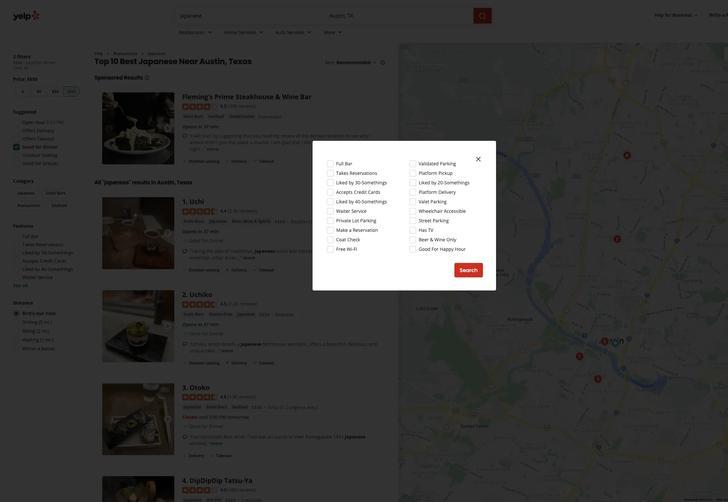 Task type: describe. For each thing, give the bounding box(es) containing it.
sushi bars button down 4.4 star rating image
[[182, 218, 205, 225]]

liked by 40-somethings inside "search" dialog
[[336, 199, 387, 205]]

sort:
[[325, 59, 335, 66]]

japanese link up closed
[[182, 404, 203, 411]]

delivery right 16 close v2 image
[[232, 361, 247, 366]]

accessible
[[444, 208, 466, 214]]

this
[[228, 139, 236, 146]]

1 horizontal spatial bar
[[300, 93, 312, 101]]

almost
[[190, 139, 204, 146]]

japanese link up 16 info v2 icon
[[148, 51, 166, 56]]

1 outdoor seating from the top
[[189, 159, 220, 164]]

dinner for 1 . uchi
[[209, 238, 224, 244]]

3 . otoko
[[182, 384, 210, 393]]

japanese button for "japanese" link underneath the 4.5 (2.2k reviews)
[[236, 311, 257, 318]]

though.
[[312, 139, 329, 146]]

1 horizontal spatial restaurants
[[113, 51, 137, 56]]

wine inside "search" dialog
[[435, 237, 446, 243]]

a inside ""i will start by suggesting that you read my review of the domain location to see why i almost didn't give this place a chance. i am glad that i did though. the experience was night…""
[[250, 139, 252, 146]]

1453
[[333, 434, 344, 441]]

i right why in the top of the page
[[370, 133, 371, 139]]

4.4 star rating image
[[182, 208, 218, 215]]

1 horizontal spatial restaurants link
[[174, 24, 219, 43]]

sushi bars down '4.5 star rating' image
[[184, 312, 204, 317]]

beer & wine only
[[419, 237, 457, 243]]

1 vertical spatial credit
[[40, 258, 53, 264]]

30- inside "search" dialog
[[355, 180, 362, 186]]

previous image for good for dinner
[[105, 323, 113, 331]]

takes inside "search" dialog
[[336, 170, 349, 176]]

fleming's prime steakhouse & wine bar image
[[102, 93, 174, 165]]

. for 2
[[186, 291, 188, 299]]

. for 1
[[186, 198, 188, 206]]

2 . uchiko
[[182, 291, 212, 299]]

1 vertical spatial 4
[[182, 477, 186, 486]]

good down outdoor seating
[[22, 160, 34, 167]]

0 horizontal spatial seafood button
[[47, 201, 71, 211]]

iii forks image
[[599, 335, 612, 349]]

24 chevron down v2 image for home services
[[257, 28, 265, 36]]

1 vertical spatial restaurants link
[[113, 51, 137, 56]]

category
[[13, 178, 34, 184]]

was inside ""i will start by suggesting that you read my review of the domain location to see why i almost didn't give this place a chance. i am glad that i did though. the experience was night…""
[[364, 139, 372, 146]]

and inside farmhouse aesthetic, offers a beautiful, delicious, and unique take..."
[[369, 341, 377, 347]]

for inside 2 filters $$$$ • good for dinner clear all
[[37, 60, 42, 66]]

sushi up 5:00
[[207, 405, 217, 410]]

good down 'offers takeout'
[[22, 144, 34, 150]]

good for dinner inside group
[[22, 144, 58, 150]]

4 . dipdipdip tatsu-ya
[[182, 477, 253, 486]]

2 for 2 filters $$$$ • good for dinner clear all
[[13, 53, 16, 60]]

i left am
[[271, 139, 272, 146]]

dat
[[724, 498, 729, 502]]

keyboard shortcuts
[[685, 498, 713, 502]]

a right the boasts
[[237, 341, 240, 347]]

bars inside category group
[[57, 191, 65, 196]]

home
[[224, 29, 237, 35]]

steakhouses link
[[228, 113, 256, 120]]

japanese inside "had concocted  best drink i had was an ounce of their komagatake 1453 japanese whiskey." more
[[345, 434, 366, 441]]

sushi bars button down '4.5 star rating' image
[[182, 311, 205, 318]]

service inside group
[[38, 274, 53, 281]]

1 vertical spatial austin,
[[157, 179, 176, 187]]

reviews) for 2 . uchiko
[[239, 301, 257, 307]]

$$$$ right spirits
[[275, 219, 285, 225]]

pm for 5:00
[[220, 415, 227, 421]]

good up "taking
[[189, 238, 201, 244]]

takeout down offers delivery
[[37, 136, 54, 142]]

40- inside "search" dialog
[[355, 199, 362, 205]]

offers for offers takeout
[[22, 136, 36, 142]]

bars down 4.6
[[218, 405, 227, 410]]

1 vertical spatial accepts credit cards
[[22, 258, 66, 264]]

auto services
[[276, 29, 304, 35]]

0 horizontal spatial seafood link
[[207, 113, 226, 120]]

fleming's prime steakhouse & wine bar link
[[182, 93, 312, 101]]

seating for uchiko
[[206, 361, 220, 366]]

sushi and introducing touches of new american, other asian..."
[[190, 248, 357, 261]]

open
[[22, 119, 34, 126]]

more link for uchiko
[[221, 348, 233, 354]]

yelp for business button
[[652, 9, 702, 21]]

bouldin creek
[[291, 219, 321, 225]]

0 horizontal spatial takes reservations
[[22, 242, 63, 248]]

street
[[419, 218, 432, 224]]

sushi inside category group
[[46, 191, 56, 196]]

for up '"uchiko,' on the bottom left of the page
[[202, 331, 208, 337]]

within 4 blocks
[[22, 346, 55, 352]]

(2.9k
[[228, 208, 238, 214]]

didn't
[[205, 139, 218, 146]]

hour
[[455, 246, 466, 252]]

16 checkmark v2 image for good for dinner
[[182, 331, 188, 337]]

1 vertical spatial uchiko image
[[102, 291, 174, 363]]

4 star rating image for 4.0 (398 reviews)
[[182, 104, 218, 110]]

keyboard shortcuts button
[[685, 498, 713, 503]]

valet
[[419, 199, 430, 205]]

wheelchair accessible
[[419, 208, 466, 214]]

4 inside option group
[[37, 346, 40, 352]]

category group
[[12, 178, 81, 212]]

uchiko
[[190, 291, 212, 299]]

sushi bars button up restaurants button
[[41, 189, 70, 198]]

delivery inside group
[[37, 128, 54, 134]]

(2.2k
[[228, 301, 238, 307]]

slideshow element for 3
[[102, 384, 174, 456]]

"i will start by suggesting that you read my review of the domain location to see why i almost didn't give this place a chance. i am glad that i did though. the experience was night…"
[[190, 133, 372, 152]]

outdoor inside group
[[22, 152, 41, 158]]

platform for platform delivery
[[419, 189, 438, 195]]

opens in 37 min for uchi
[[182, 228, 219, 235]]

japanese link down the 4.5 (2.2k reviews)
[[236, 311, 257, 318]]

full bar inside group
[[22, 233, 38, 240]]

accepts credit cards inside "search" dialog
[[336, 189, 381, 195]]

delivery down whiskey." at the bottom
[[189, 454, 204, 459]]

parking up reservation
[[360, 218, 377, 224]]

1 vertical spatial all
[[22, 283, 28, 289]]

free inside button
[[224, 312, 232, 317]]

gluten-free
[[209, 312, 232, 317]]

24 chevron down v2 image for restaurants
[[206, 28, 214, 36]]

has tv
[[419, 227, 434, 233]]

16 close v2 image
[[225, 267, 230, 273]]

service inside "search" dialog
[[352, 208, 367, 214]]

slideshow element for 1
[[102, 198, 174, 270]]

sushi bars button up closed until 5:00 pm tomorrow
[[205, 404, 228, 411]]

clear all link
[[13, 65, 28, 71]]

16 speech v2 image for 2
[[182, 342, 188, 347]]

beer, wine & spirits
[[232, 219, 271, 224]]

in right results
[[151, 179, 156, 187]]

"taking the idea of traditional, japanese
[[190, 248, 275, 254]]

good for dinner for 3 . otoko
[[189, 424, 224, 430]]

platform for platform pickup
[[419, 170, 438, 176]]

uchi image
[[102, 198, 174, 270]]

reviews) for 4 . dipdipdip tatsu-ya
[[238, 487, 256, 493]]

price: $$$$
[[13, 76, 38, 82]]

sushi down '4.5 star rating' image
[[184, 312, 194, 317]]

to
[[346, 133, 350, 139]]

write a r link
[[707, 9, 729, 21]]

outdoor seating for 2 . uchiko
[[189, 361, 220, 366]]

16 checkmark v2 image for delivery
[[225, 159, 230, 164]]

beer,
[[232, 219, 242, 224]]

good for groups
[[22, 160, 58, 167]]

takeout down 'farmhouse'
[[259, 361, 274, 366]]

more
[[324, 29, 335, 35]]

0 vertical spatial texas
[[229, 56, 252, 67]]

waiter inside group
[[22, 274, 36, 281]]

delivery down place
[[232, 159, 247, 164]]

restaurants inside business categories "element"
[[179, 29, 205, 35]]

and inside sushi and introducing touches of new american, other asian..."
[[289, 248, 297, 254]]

reservations inside "search" dialog
[[350, 170, 377, 176]]

you
[[253, 133, 261, 139]]

bars for 4.0
[[195, 114, 203, 119]]

1 . uchi
[[182, 198, 204, 206]]

waiter inside "search" dialog
[[336, 208, 350, 214]]

i inside "had concocted  best drink i had was an ounce of their komagatake 1453 japanese whiskey." more
[[246, 434, 248, 441]]

1 vertical spatial 30-
[[41, 250, 48, 256]]

for
[[432, 246, 439, 252]]

1 vertical spatial that
[[292, 139, 301, 146]]

takeout down sushi and introducing touches of new american, other asian..."
[[259, 268, 274, 273]]

20-
[[438, 180, 445, 186]]

for down 'offers takeout'
[[35, 144, 42, 150]]

good inside 2 filters $$$$ • good for dinner clear all
[[26, 60, 36, 66]]

16 speech v2 image for 1
[[182, 249, 188, 254]]

bars for 4.5
[[195, 312, 204, 317]]

driving
[[22, 319, 37, 326]]

min for uchiko
[[210, 322, 219, 328]]

1 horizontal spatial &
[[276, 93, 281, 101]]

within
[[22, 346, 36, 352]]

"uchiko,
[[190, 341, 207, 347]]

dipdipdip tatsu-ya link
[[190, 477, 253, 486]]

best for japanese
[[120, 56, 137, 67]]

2 for 2 . uchiko
[[182, 291, 186, 299]]

$$$ button
[[47, 87, 63, 97]]

japanese button for "japanese" link on top of closed
[[182, 404, 203, 411]]

google image
[[400, 494, 422, 503]]

i left did
[[302, 139, 303, 146]]

biking
[[22, 328, 35, 334]]

top 10 best japanese near austin, texas
[[94, 56, 252, 67]]

seating for uchi
[[206, 268, 220, 273]]

yelp for yelp for business
[[655, 12, 664, 18]]

0 horizontal spatial texas
[[177, 179, 192, 187]]

japanese button inside category group
[[13, 189, 39, 198]]

reviews) down fleming's prime steakhouse & wine bar link on the left
[[238, 103, 256, 109]]

map region
[[377, 23, 729, 503]]

auto
[[276, 29, 286, 35]]

. for 4
[[186, 477, 188, 486]]

good inside "search" dialog
[[419, 246, 431, 252]]

next image for 1 . uchi
[[164, 230, 172, 238]]

reviews) for 1 . uchi
[[239, 208, 257, 214]]

accepts inside group
[[22, 258, 39, 264]]

farmhouse aesthetic, offers a beautiful, delicious, and unique take..."
[[190, 341, 377, 354]]

offers takeout
[[22, 136, 54, 142]]

pickup
[[439, 170, 453, 176]]

good up '"uchiko,' on the bottom left of the page
[[189, 331, 201, 337]]

"i
[[190, 133, 192, 139]]

4.0 for 4.0 (398 reviews)
[[220, 103, 227, 109]]

private
[[336, 218, 351, 224]]

1 vertical spatial seafood link
[[231, 404, 249, 411]]

otoko image
[[592, 373, 605, 386]]

sushi bars link for uchi
[[182, 218, 205, 225]]

offers
[[309, 341, 322, 347]]

r
[[727, 12, 729, 18]]

ya
[[245, 477, 253, 486]]

1 vertical spatial 40-
[[41, 266, 48, 272]]

glad
[[282, 139, 291, 146]]

services for home services
[[239, 29, 256, 35]]

bouldin
[[291, 219, 307, 225]]

more down didn't
[[207, 146, 219, 152]]

2 vertical spatial bar
[[31, 233, 38, 240]]

rosedale
[[275, 312, 295, 318]]

distance
[[13, 300, 33, 306]]

make
[[336, 227, 348, 233]]

see all
[[13, 283, 28, 289]]

my
[[273, 133, 280, 139]]

see
[[351, 133, 359, 139]]

close image
[[475, 155, 483, 163]]

more down traditional,
[[243, 255, 255, 261]]

16 close v2 image
[[225, 361, 230, 366]]

bar inside "search" dialog
[[345, 161, 353, 167]]

yelp for business
[[655, 12, 692, 18]]

walking (1 mi.)
[[22, 337, 54, 343]]

private lot parking
[[336, 218, 377, 224]]

& inside "search" dialog
[[430, 237, 434, 243]]

sushi down 4.4 star rating image
[[184, 219, 194, 224]]

by inside ""i will start by suggesting that you read my review of the domain location to see why i almost didn't give this place a chance. i am glad that i did though. the experience was night…""
[[213, 133, 218, 139]]

closed
[[182, 415, 197, 421]]

best for drink
[[224, 434, 233, 441]]

outdoor down american,
[[189, 268, 205, 273]]

0 horizontal spatial the
[[206, 248, 213, 254]]

1 next image from the top
[[164, 125, 172, 133]]

uchi
[[190, 198, 204, 206]]

"had concocted  best drink i had was an ounce of their komagatake 1453 japanese whiskey." more
[[190, 434, 366, 447]]

business categories element
[[174, 24, 729, 43]]

more down the boasts
[[221, 348, 233, 354]]

ave.)
[[307, 405, 318, 411]]

fleming's prime steakhouse & wine bar
[[182, 93, 312, 101]]

sushi bars down 4.4 star rating image
[[184, 219, 204, 224]]

takeout down "concocted"
[[216, 454, 232, 459]]

$$$$ right price:
[[27, 76, 38, 82]]

10
[[111, 56, 118, 67]]

new
[[348, 248, 357, 254]]

delivery inside "search" dialog
[[439, 189, 456, 195]]

free inside "search" dialog
[[336, 246, 346, 252]]

seafood button for seafood link to the bottom
[[231, 404, 249, 411]]

a inside dialog
[[349, 227, 352, 233]]

good down closed
[[189, 424, 201, 430]]

uchi image
[[573, 351, 587, 364]]

experience
[[339, 139, 363, 146]]

of inside "had concocted  best drink i had was an ounce of their komagatake 1453 japanese whiskey." more
[[289, 434, 293, 441]]

beautiful,
[[327, 341, 347, 347]]

sushi bars link for uchiko
[[182, 311, 205, 318]]

take..."
[[206, 348, 220, 354]]

happy
[[440, 246, 454, 252]]

takes reservations inside "search" dialog
[[336, 170, 377, 176]]

more link for otoko
[[211, 441, 223, 447]]

of right idea
[[225, 248, 229, 254]]



Task type: vqa. For each thing, say whether or not it's contained in the screenshot.
bottommost Seafood link
yes



Task type: locate. For each thing, give the bounding box(es) containing it.
bars down '4.5 star rating' image
[[195, 312, 204, 317]]

liked by 30-somethings inside group
[[22, 250, 73, 256]]

parking for valet parking
[[431, 199, 447, 205]]

uchiko image inside map region
[[611, 233, 624, 246]]

bars for 4.4
[[195, 219, 204, 224]]

0 horizontal spatial service
[[38, 274, 53, 281]]

37 up start
[[204, 124, 209, 130]]

japanese button
[[13, 189, 39, 198], [208, 218, 228, 225], [236, 311, 257, 318], [182, 404, 203, 411]]

mi.) right '(2'
[[42, 328, 50, 334]]

24 chevron down v2 image inside the home services 'link'
[[257, 28, 265, 36]]

1 seating from the top
[[206, 159, 220, 164]]

uchiko image
[[611, 233, 624, 246], [102, 291, 174, 363]]

bird's-
[[22, 311, 36, 317]]

1 horizontal spatial 2
[[182, 291, 186, 299]]

previous image
[[105, 125, 113, 133], [105, 323, 113, 331]]

restaurants up the near
[[179, 29, 205, 35]]

0 horizontal spatial waiter service
[[22, 274, 53, 281]]

1 previous image from the top
[[105, 230, 113, 238]]

option group
[[11, 300, 81, 354]]

0 vertical spatial all
[[24, 65, 28, 71]]

1 vertical spatial accepts
[[22, 258, 39, 264]]

2 horizontal spatial restaurants
[[179, 29, 205, 35]]

waiter service inside "search" dialog
[[336, 208, 367, 214]]

1 horizontal spatial accepts credit cards
[[336, 189, 381, 195]]

restaurants
[[179, 29, 205, 35], [113, 51, 137, 56], [17, 203, 40, 209]]

accepts up see all
[[22, 258, 39, 264]]

1 platform from the top
[[419, 170, 438, 176]]

16 chevron right v2 image
[[106, 51, 111, 56], [140, 51, 145, 56]]

good for happy hour
[[419, 246, 466, 252]]

2 services from the left
[[287, 29, 304, 35]]

more inside "had concocted  best drink i had was an ounce of their komagatake 1453 japanese whiskey." more
[[211, 441, 223, 447]]

view
[[45, 311, 56, 317]]

in for 4.5
[[198, 322, 202, 328]]

(2
[[37, 328, 41, 334]]

. for 3
[[186, 384, 188, 393]]

1 vertical spatial takes
[[22, 242, 35, 248]]

concocted
[[201, 434, 222, 441]]

beer
[[419, 237, 429, 243]]

mi.) for driving (5 mi.)
[[44, 319, 52, 326]]

0 vertical spatial 4.0
[[220, 103, 227, 109]]

delivery down "liked by 20-somethings"
[[439, 189, 456, 195]]

liked by 30-somethings
[[336, 180, 387, 186], [22, 250, 73, 256]]

& inside button
[[254, 219, 257, 224]]

1 vertical spatial mi.)
[[42, 328, 50, 334]]

waiter service
[[336, 208, 367, 214], [22, 274, 53, 281]]

a left r
[[723, 12, 725, 18]]

0 vertical spatial uchiko image
[[611, 233, 624, 246]]

1 services from the left
[[239, 29, 256, 35]]

outdoor down night…"
[[189, 159, 205, 164]]

takeout
[[37, 136, 54, 142], [259, 159, 274, 164], [259, 268, 274, 273], [259, 361, 274, 366], [216, 454, 232, 459]]

16 info v2 image
[[380, 60, 386, 65]]

traditional,
[[230, 248, 254, 254]]

next image
[[164, 125, 172, 133], [164, 230, 172, 238], [164, 416, 172, 424]]

1 slideshow element from the top
[[102, 93, 174, 165]]

2 left 'filters'
[[13, 53, 16, 60]]

1 horizontal spatial seafood button
[[207, 113, 226, 120]]

2 min from the top
[[210, 228, 219, 235]]

2 37 from the top
[[204, 228, 209, 235]]

farmhouse
[[263, 341, 286, 347]]

0 vertical spatial 40-
[[355, 199, 362, 205]]

good for dinner up '"uchiko,' on the bottom left of the page
[[189, 331, 224, 337]]

full down 'the'
[[336, 161, 344, 167]]

outdoor down the unique
[[189, 361, 205, 366]]

4.4
[[220, 208, 227, 214]]

2 vertical spatial opens
[[182, 322, 197, 328]]

0 horizontal spatial best
[[120, 56, 137, 67]]

the inside ""i will start by suggesting that you read my review of the domain location to see why i almost didn't give this place a chance. i am glad that i did though. the experience was night…""
[[302, 133, 309, 139]]

dinner up price: $$$$ "group"
[[43, 60, 56, 66]]

make a reservation
[[336, 227, 378, 233]]

0 horizontal spatial cards
[[54, 258, 66, 264]]

group
[[11, 109, 81, 169], [11, 223, 81, 289]]

0 vertical spatial full bar
[[336, 161, 353, 167]]

credit inside "search" dialog
[[354, 189, 367, 195]]

introducing
[[298, 248, 323, 254]]

was
[[364, 139, 372, 146], [258, 434, 267, 441]]

0 horizontal spatial services
[[239, 29, 256, 35]]

2 vertical spatial seating
[[206, 361, 220, 366]]

for left business
[[665, 12, 672, 18]]

free down 4.5
[[224, 312, 232, 317]]

$$$$ left the soco
[[252, 405, 262, 411]]

4.0 (380 reviews)
[[220, 487, 256, 493]]

0 horizontal spatial reservations
[[36, 242, 63, 248]]

1 vertical spatial min
[[210, 228, 219, 235]]

mi.) for walking (1 mi.)
[[46, 337, 54, 343]]

24 chevron down v2 image for auto services
[[306, 28, 313, 36]]

sushi bars up closed until 5:00 pm tomorrow
[[207, 405, 227, 410]]

1 37 from the top
[[204, 124, 209, 130]]

4.0
[[220, 103, 227, 109], [220, 487, 227, 493]]

japanese button down the 4.5 (2.2k reviews)
[[236, 311, 257, 318]]

0 horizontal spatial austin,
[[157, 179, 176, 187]]

0 vertical spatial group
[[11, 109, 81, 169]]

waiter service inside group
[[22, 274, 53, 281]]

0 vertical spatial free
[[336, 246, 346, 252]]

2 vertical spatial min
[[210, 322, 219, 328]]

3 seating from the top
[[206, 361, 220, 366]]

1 vertical spatial offers
[[22, 136, 36, 142]]

4.0 for 4.0 (380 reviews)
[[220, 487, 227, 493]]

waiter up see all
[[22, 274, 36, 281]]

min for uchi
[[210, 228, 219, 235]]

keyboard
[[685, 498, 698, 502]]

37 for uchiko
[[204, 322, 209, 328]]

2 left uchiko
[[182, 291, 186, 299]]

best inside "had concocted  best drink i had was an ounce of their komagatake 1453 japanese whiskey." more
[[224, 434, 233, 441]]

4 star rating image
[[182, 104, 218, 110], [182, 488, 218, 494]]

only
[[447, 237, 457, 243]]

0 vertical spatial accepts credit cards
[[336, 189, 381, 195]]

2 4.0 from the top
[[220, 487, 227, 493]]

search dialog
[[0, 0, 729, 503]]

fleming's prime steakhouse & wine bar image
[[609, 337, 622, 350]]

blocks
[[41, 346, 55, 352]]

of right review
[[296, 133, 301, 139]]

. left the otoko
[[186, 384, 188, 393]]

0 vertical spatial next image
[[164, 125, 172, 133]]

2 next image from the top
[[164, 230, 172, 238]]

4.5 star rating image
[[182, 302, 218, 308]]

dinner for 2 . uchiko
[[209, 331, 224, 337]]

unique
[[190, 348, 205, 354]]

1 min from the top
[[210, 124, 219, 130]]

reviews)
[[238, 103, 256, 109], [239, 208, 257, 214], [239, 301, 257, 307], [238, 394, 256, 400], [238, 487, 256, 493]]

16 checkmark v2 image
[[182, 159, 188, 164], [225, 159, 230, 164], [182, 331, 188, 337]]

outdoor seating for 1 . uchi
[[189, 268, 220, 273]]

in up '"uchiko,' on the bottom left of the page
[[198, 322, 202, 328]]

previous image for "i will start by suggesting that you read my review of the domain location to see why i almost didn't give this place a chance. i am glad that i did though. the experience was night…"
[[105, 125, 113, 133]]

for
[[665, 12, 672, 18], [37, 60, 42, 66], [35, 144, 42, 150], [35, 160, 41, 167], [202, 238, 208, 244], [202, 331, 208, 337], [202, 424, 208, 430]]

0 horizontal spatial and
[[289, 248, 297, 254]]

waiter service up lot on the top of page
[[336, 208, 367, 214]]

4 . from the top
[[186, 477, 188, 486]]

seafood
[[209, 114, 224, 119], [51, 203, 67, 209], [232, 405, 248, 410]]

2 horizontal spatial &
[[430, 237, 434, 243]]

3 . from the top
[[186, 384, 188, 393]]

services inside the home services 'link'
[[239, 29, 256, 35]]

seafood inside category group
[[51, 203, 67, 209]]

2 vertical spatial sushi bars link
[[205, 404, 228, 411]]

option group containing distance
[[11, 300, 81, 354]]

0 vertical spatial best
[[120, 56, 137, 67]]

a right offers
[[323, 341, 325, 347]]

1 horizontal spatial 24 chevron down v2 image
[[257, 28, 265, 36]]

tomorrow
[[228, 415, 249, 421]]

liked
[[336, 180, 348, 186], [419, 180, 430, 186], [336, 199, 348, 205], [22, 250, 34, 256], [22, 266, 34, 272]]

0 horizontal spatial accepts credit cards
[[22, 258, 66, 264]]

0 horizontal spatial 2
[[13, 53, 16, 60]]

1 horizontal spatial reservations
[[350, 170, 377, 176]]

1 horizontal spatial liked by 40-somethings
[[336, 199, 387, 205]]

texas up 1 on the top left of the page
[[177, 179, 192, 187]]

seating down didn't
[[206, 159, 220, 164]]

4 star rating image for 4.0 (380 reviews)
[[182, 488, 218, 494]]

full inside group
[[22, 233, 30, 240]]

dinner up the seating
[[43, 144, 58, 150]]

delivery
[[37, 128, 54, 134], [232, 159, 247, 164], [439, 189, 456, 195], [232, 268, 247, 273], [232, 361, 247, 366], [189, 454, 204, 459]]

0 vertical spatial takes reservations
[[336, 170, 377, 176]]

for inside button
[[665, 12, 672, 18]]

services right home
[[239, 29, 256, 35]]

has
[[419, 227, 427, 233]]

2 16 chevron right v2 image from the left
[[140, 51, 145, 56]]

outdoor seating
[[22, 152, 57, 158]]

0 vertical spatial 37
[[204, 124, 209, 130]]

2 offers from the top
[[22, 136, 36, 142]]

user actions element
[[649, 9, 729, 22]]

read
[[262, 133, 272, 139]]

austin, right the near
[[200, 56, 227, 67]]

near
[[179, 56, 198, 67]]

austin, right results
[[157, 179, 176, 187]]

16 checkmark v2 image
[[252, 159, 258, 164], [182, 238, 188, 244], [182, 267, 188, 273], [252, 267, 258, 273], [182, 361, 188, 366], [252, 361, 258, 366], [182, 424, 188, 430], [182, 454, 188, 459], [210, 454, 215, 459]]

2 horizontal spatial bar
[[345, 161, 353, 167]]

map
[[717, 498, 723, 502]]

0 horizontal spatial restaurants link
[[113, 51, 137, 56]]

1 vertical spatial group
[[11, 223, 81, 289]]

platform up valet
[[419, 189, 438, 195]]

until
[[199, 415, 208, 421]]

slideshow element
[[102, 93, 174, 165], [102, 198, 174, 270], [102, 291, 174, 363], [102, 384, 174, 456]]

touches
[[324, 248, 341, 254]]

2 seating from the top
[[206, 268, 220, 273]]

seafood button down prime
[[207, 113, 226, 120]]

best
[[120, 56, 137, 67], [224, 434, 233, 441]]

price: $$$$ group
[[13, 76, 81, 98]]

for right •
[[37, 60, 42, 66]]

for down outdoor seating
[[35, 160, 41, 167]]

steakhouses button
[[228, 113, 256, 120]]

37 down the gluten-free button
[[204, 322, 209, 328]]

dipdipdip tatsu-ya image
[[621, 149, 634, 162]]

wi-
[[347, 246, 354, 252]]

0 vertical spatial seating
[[206, 159, 220, 164]]

a inside farmhouse aesthetic, offers a beautiful, delicious, and unique take..."
[[323, 341, 325, 347]]

16 speech v2 image for 3
[[182, 435, 188, 440]]

3 opens in 37 min from the top
[[182, 322, 219, 328]]

2 horizontal spatial seafood
[[232, 405, 248, 410]]

more down "concocted"
[[211, 441, 223, 447]]

0 vertical spatial austin,
[[200, 56, 227, 67]]

their
[[294, 434, 304, 441]]

that right glad
[[292, 139, 301, 146]]

1 horizontal spatial pm
[[220, 415, 227, 421]]

next image for 3 . otoko
[[164, 416, 172, 424]]

pm for 3:23
[[57, 119, 63, 126]]

search image
[[479, 12, 487, 20]]

2 opens in 37 min from the top
[[182, 228, 219, 235]]

3 37 from the top
[[204, 322, 209, 328]]

0 horizontal spatial free
[[224, 312, 232, 317]]

0 vertical spatial and
[[289, 248, 297, 254]]

reviews) for 3 . otoko
[[238, 394, 256, 400]]

1 vertical spatial was
[[258, 434, 267, 441]]

sushi bars link down '4.5 star rating' image
[[182, 311, 205, 318]]

& up downtown
[[276, 93, 281, 101]]

1 horizontal spatial the
[[302, 133, 309, 139]]

seafood button right restaurants button
[[47, 201, 71, 211]]

1 vertical spatial restaurants
[[113, 51, 137, 56]]

1 vertical spatial seafood
[[51, 203, 67, 209]]

4 16 speech v2 image from the top
[[182, 435, 188, 440]]

0 vertical spatial seafood
[[209, 114, 224, 119]]

1 vertical spatial platform
[[419, 189, 438, 195]]

3 opens from the top
[[182, 322, 197, 328]]

1 horizontal spatial services
[[287, 29, 304, 35]]

outdoor seating down american,
[[189, 268, 220, 273]]

mi.) right (1 in the left of the page
[[46, 337, 54, 343]]

2 . from the top
[[186, 291, 188, 299]]

good for dinner for 2 . uchiko
[[189, 331, 224, 337]]

1 vertical spatial 2
[[182, 291, 186, 299]]

suggested
[[13, 109, 36, 115]]

for up "taking
[[202, 238, 208, 244]]

1 vertical spatial seafood button
[[47, 201, 71, 211]]

drink
[[234, 434, 245, 441]]

of
[[296, 133, 301, 139], [225, 248, 229, 254], [342, 248, 347, 254], [289, 434, 293, 441]]

$$$$ left •
[[13, 60, 22, 66]]

1 horizontal spatial cards
[[368, 189, 381, 195]]

2 previous image from the top
[[105, 323, 113, 331]]

1 horizontal spatial 30-
[[355, 180, 362, 186]]

0 horizontal spatial accepts
[[22, 258, 39, 264]]

16 chevron right v2 image up 16 info v2 icon
[[140, 51, 145, 56]]

4.6
[[220, 394, 227, 400]]

write a r
[[710, 12, 729, 18]]

1 vertical spatial outdoor seating
[[189, 268, 220, 273]]

1
[[182, 198, 186, 206]]

in for 4.4
[[198, 228, 202, 235]]

0 vertical spatial full
[[336, 161, 344, 167]]

$ button
[[14, 87, 31, 97]]

gluten-free link
[[208, 311, 234, 318]]

delivery right 16 close v2 icon
[[232, 268, 247, 273]]

slideshow element for 2
[[102, 291, 174, 363]]

of inside ""i will start by suggesting that you read my review of the domain location to see why i almost didn't give this place a chance. i am glad that i did though. the experience was night…""
[[296, 133, 301, 139]]

37 for uchi
[[204, 228, 209, 235]]

japanese inside category group
[[17, 191, 35, 196]]

3 slideshow element from the top
[[102, 291, 174, 363]]

liked by 30-somethings inside "search" dialog
[[336, 180, 387, 186]]

1 horizontal spatial uchiko image
[[611, 233, 624, 246]]

3 24 chevron down v2 image from the left
[[306, 28, 313, 36]]

1 vertical spatial and
[[369, 341, 377, 347]]

dinner for 3 . otoko
[[209, 424, 224, 430]]

price:
[[13, 76, 26, 82]]

0 horizontal spatial 30-
[[41, 250, 48, 256]]

dinner up idea
[[209, 238, 224, 244]]

1 vertical spatial previous image
[[105, 323, 113, 331]]

1 previous image from the top
[[105, 125, 113, 133]]

& left spirits
[[254, 219, 257, 224]]

4
[[37, 346, 40, 352], [182, 477, 186, 486]]

good for dinner for 1 . uchi
[[189, 238, 224, 244]]

24 chevron down v2 image
[[206, 28, 214, 36], [257, 28, 265, 36], [306, 28, 313, 36]]

2 inside 2 filters $$$$ • good for dinner clear all
[[13, 53, 16, 60]]

16 chevron down v2 image
[[694, 13, 699, 18]]

cards inside group
[[54, 258, 66, 264]]

0 vertical spatial previous image
[[105, 125, 113, 133]]

0 vertical spatial service
[[352, 208, 367, 214]]

more link down "concocted"
[[211, 441, 223, 447]]

see
[[13, 283, 21, 289]]

seafood down prime
[[209, 114, 224, 119]]

idea
[[215, 248, 224, 254]]

mi.) for biking (2 mi.)
[[42, 328, 50, 334]]

services inside auto services link
[[287, 29, 304, 35]]

previous image
[[105, 230, 113, 238], [105, 416, 113, 424]]

top
[[94, 56, 109, 67]]

pm inside group
[[57, 119, 63, 126]]

services for auto services
[[287, 29, 304, 35]]

japanese button up closed
[[182, 404, 203, 411]]

reviews) right (2.2k
[[239, 301, 257, 307]]

3 outdoor seating from the top
[[189, 361, 220, 366]]

$$$$ inside button
[[67, 89, 76, 94]]

will
[[194, 133, 201, 139]]

japanese
[[148, 51, 166, 56], [139, 56, 178, 67], [17, 191, 35, 196], [209, 219, 227, 224], [255, 248, 275, 254], [238, 312, 255, 317], [241, 341, 262, 347], [184, 405, 201, 410], [345, 434, 366, 441]]

16 chevron right v2 image for restaurants
[[106, 51, 111, 56]]

parking for street parking
[[433, 218, 449, 224]]

. left uchiko
[[186, 291, 188, 299]]

for down until
[[202, 424, 208, 430]]

40-
[[355, 199, 362, 205], [41, 266, 48, 272]]

2 slideshow element from the top
[[102, 198, 174, 270]]

0 vertical spatial that
[[243, 133, 252, 139]]

previous image for 3
[[105, 416, 113, 424]]

full bar inside "search" dialog
[[336, 161, 353, 167]]

all right clear
[[24, 65, 28, 71]]

all inside 2 filters $$$$ • good for dinner clear all
[[24, 65, 28, 71]]

accepts
[[336, 189, 353, 195], [22, 258, 39, 264]]

seafood right restaurants button
[[51, 203, 67, 209]]

liked by 40-somethings
[[336, 199, 387, 205], [22, 266, 73, 272]]

dinner inside group
[[43, 144, 58, 150]]

waiter
[[336, 208, 350, 214], [22, 274, 36, 281]]

asian..."
[[225, 255, 242, 261]]

1 opens in 37 min from the top
[[182, 124, 219, 130]]

opens in 37 min up will
[[182, 124, 219, 130]]

16 chevron right v2 image right yelp link
[[106, 51, 111, 56]]

opens for uchi
[[182, 228, 197, 235]]

1 opens from the top
[[182, 124, 197, 130]]

previous image for 1
[[105, 230, 113, 238]]

16 info v2 image
[[144, 75, 150, 80]]

2 4 star rating image from the top
[[182, 488, 218, 494]]

yelp left 10
[[94, 51, 103, 56]]

best left drink
[[224, 434, 233, 441]]

yelp link
[[94, 51, 103, 56]]

1 24 chevron down v2 image from the left
[[206, 28, 214, 36]]

was down why in the top of the page
[[364, 139, 372, 146]]

group containing suggested
[[11, 109, 81, 169]]

bars down 4.4 star rating image
[[195, 219, 204, 224]]

$$$$ right '$$$'
[[67, 89, 76, 94]]

good for dinner up "taking
[[189, 238, 224, 244]]

seafood button
[[207, 113, 226, 120], [47, 201, 71, 211], [231, 404, 249, 411]]

1 vertical spatial opens
[[182, 228, 197, 235]]

opens up '"uchiko,' on the bottom left of the page
[[182, 322, 197, 328]]

4.6 star rating image
[[182, 395, 218, 401]]

1 4 star rating image from the top
[[182, 104, 218, 110]]

None search field
[[175, 8, 493, 24]]

sushi bars
[[46, 191, 65, 196], [184, 219, 204, 224], [184, 312, 204, 317], [207, 405, 227, 410]]

of inside sushi and introducing touches of new american, other asian..."
[[342, 248, 347, 254]]

a inside 'element'
[[723, 12, 725, 18]]

0 vertical spatial takes
[[336, 170, 349, 176]]

restaurants link right top
[[113, 51, 137, 56]]

0 vertical spatial min
[[210, 124, 219, 130]]

platform pickup
[[419, 170, 453, 176]]

1 horizontal spatial 4
[[182, 477, 186, 486]]

2 24 chevron down v2 image from the left
[[257, 28, 265, 36]]

seafood button for leftmost seafood link
[[207, 113, 226, 120]]

accepts inside "search" dialog
[[336, 189, 353, 195]]

cards inside "search" dialog
[[368, 189, 381, 195]]

full inside "search" dialog
[[336, 161, 344, 167]]

2 group from the top
[[11, 223, 81, 289]]

more link for uchi
[[243, 255, 255, 261]]

the up did
[[302, 133, 309, 139]]

next image
[[164, 323, 172, 331]]

accepts up private
[[336, 189, 353, 195]]

japanese button for "japanese" link underneath the 4.4
[[208, 218, 228, 225]]

1 . from the top
[[186, 198, 188, 206]]

yelp for yelp link
[[94, 51, 103, 56]]

sushi bars inside category group
[[46, 191, 65, 196]]

2
[[13, 53, 16, 60], [182, 291, 186, 299]]

congress
[[286, 405, 306, 411]]

$$$$ inside 2 filters $$$$ • good for dinner clear all
[[13, 60, 22, 66]]

dinner inside 2 filters $$$$ • good for dinner clear all
[[43, 60, 56, 66]]

2 outdoor seating from the top
[[189, 268, 220, 273]]

now
[[35, 119, 45, 126]]

all right see
[[22, 283, 28, 289]]

1 horizontal spatial free
[[336, 246, 346, 252]]

2 vertical spatial seafood
[[232, 405, 248, 410]]

0 horizontal spatial full
[[22, 233, 30, 240]]

good right •
[[26, 60, 36, 66]]

16 checkmark v2 image for outdoor seating
[[182, 159, 188, 164]]

1 16 chevron right v2 image from the left
[[106, 51, 111, 56]]

bars inside "wine bars" button
[[195, 114, 203, 119]]

0 vertical spatial restaurants
[[179, 29, 205, 35]]

gluten-
[[209, 312, 224, 317]]

all "japanese" results in austin, texas
[[94, 179, 192, 187]]

1 vertical spatial 37
[[204, 228, 209, 235]]

parking for validated parking
[[440, 161, 456, 167]]

opens in 37 min for uchiko
[[182, 322, 219, 328]]

0 vertical spatial 4 star rating image
[[182, 104, 218, 110]]

4 slideshow element from the top
[[102, 384, 174, 456]]

24 chevron down v2 image
[[337, 28, 345, 36]]

group containing features
[[11, 223, 81, 289]]

16 speech v2 image left "taking
[[182, 249, 188, 254]]

4 down walking (1 mi.)
[[37, 346, 40, 352]]

3 next image from the top
[[164, 416, 172, 424]]

24 chevron down v2 image left auto
[[257, 28, 265, 36]]

japanese link down the 4.4
[[208, 218, 228, 225]]

4.4 (2.9k reviews)
[[220, 208, 257, 214]]

business
[[673, 12, 692, 18]]

otoko image
[[102, 384, 174, 456]]

1 horizontal spatial seafood
[[209, 114, 224, 119]]

offers for offers delivery
[[22, 128, 36, 134]]

seating down 'other' at left bottom
[[206, 268, 220, 273]]

of left the their on the left of page
[[289, 434, 293, 441]]

takeout down chance.
[[259, 159, 274, 164]]

did
[[304, 139, 311, 146]]

1 horizontal spatial accepts
[[336, 189, 353, 195]]

2 platform from the top
[[419, 189, 438, 195]]

opens for uchiko
[[182, 322, 197, 328]]

and right sushi
[[289, 248, 297, 254]]

driving (5 mi.)
[[22, 319, 52, 326]]

0 vertical spatial 4
[[37, 346, 40, 352]]

$$$$ left rosedale
[[259, 312, 270, 318]]

cards
[[368, 189, 381, 195], [54, 258, 66, 264]]

0 vertical spatial seafood link
[[207, 113, 226, 120]]

liked by 40-somethings inside group
[[22, 266, 73, 272]]

16 speech v2 image
[[182, 134, 188, 139], [182, 249, 188, 254], [182, 342, 188, 347], [182, 435, 188, 440]]

in for 4.0
[[198, 124, 202, 130]]

3 16 speech v2 image from the top
[[182, 342, 188, 347]]

1 horizontal spatial service
[[352, 208, 367, 214]]

$
[[22, 89, 24, 94]]

24 chevron down v2 image inside auto services link
[[306, 28, 313, 36]]

1 offers from the top
[[22, 128, 36, 134]]

2 opens from the top
[[182, 228, 197, 235]]

was inside "had concocted  best drink i had was an ounce of their komagatake 1453 japanese whiskey." more
[[258, 434, 267, 441]]

was left an
[[258, 434, 267, 441]]

& right beer
[[430, 237, 434, 243]]

seafood button up tomorrow
[[231, 404, 249, 411]]

that
[[243, 133, 252, 139], [292, 139, 301, 146]]

in up will
[[198, 124, 202, 130]]

2 previous image from the top
[[105, 416, 113, 424]]

1 4.0 from the top
[[220, 103, 227, 109]]

3 min from the top
[[210, 322, 219, 328]]

yelp inside button
[[655, 12, 664, 18]]

validated
[[419, 161, 439, 167]]

1 horizontal spatial that
[[292, 139, 301, 146]]

0 vertical spatial liked by 40-somethings
[[336, 199, 387, 205]]

street parking
[[419, 218, 449, 224]]

more link down didn't
[[207, 146, 219, 152]]

16 chevron right v2 image for japanese
[[140, 51, 145, 56]]

24 chevron down v2 image right the auto services
[[306, 28, 313, 36]]

1 16 speech v2 image from the top
[[182, 134, 188, 139]]

in
[[198, 124, 202, 130], [151, 179, 156, 187], [198, 228, 202, 235], [198, 322, 202, 328]]

bars up will
[[195, 114, 203, 119]]

reservations inside group
[[36, 242, 63, 248]]

1 horizontal spatial takes reservations
[[336, 170, 377, 176]]

opens up "i
[[182, 124, 197, 130]]

2 16 speech v2 image from the top
[[182, 249, 188, 254]]

restaurants inside button
[[17, 203, 40, 209]]

delicious,
[[348, 341, 368, 347]]

1 vertical spatial pm
[[220, 415, 227, 421]]

1 horizontal spatial was
[[364, 139, 372, 146]]

am
[[274, 139, 281, 146]]

other
[[212, 255, 224, 261]]

1 group from the top
[[11, 109, 81, 169]]



